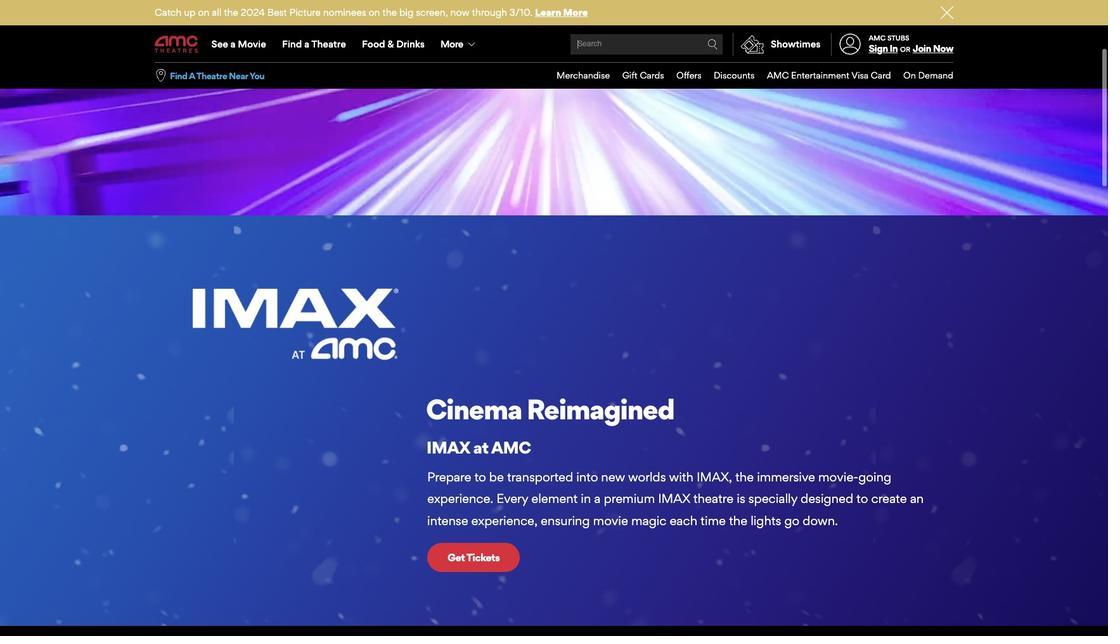 Task type: describe. For each thing, give the bounding box(es) containing it.
visa
[[852, 70, 869, 81]]

1 horizontal spatial to
[[857, 492, 869, 507]]

food
[[362, 38, 385, 50]]

at
[[473, 438, 489, 458]]

close this dialog image
[[1086, 612, 1099, 625]]

tickets
[[467, 552, 500, 564]]

merchandise
[[557, 70, 610, 81]]

on demand
[[904, 70, 954, 81]]

a inside prepare to be transported into new worlds with imax, the immersive movie-going experience. every element in a premium imax theatre is specially designed to create an intense experience, ensuring movie magic each time the lights go down.
[[595, 492, 601, 507]]

more button
[[433, 27, 486, 62]]

theatre for a
[[312, 38, 346, 50]]

catch
[[155, 6, 182, 18]]

food & drinks link
[[354, 27, 433, 62]]

ensuring
[[541, 514, 590, 529]]

get tickets
[[448, 552, 500, 564]]

movie
[[593, 514, 628, 529]]

the right all
[[224, 6, 238, 18]]

0 vertical spatial to
[[475, 470, 486, 485]]

through
[[472, 6, 507, 18]]

immersive
[[757, 470, 816, 485]]

1 on from the left
[[198, 6, 209, 18]]

learn
[[535, 6, 562, 18]]

movie
[[238, 38, 266, 50]]

going
[[859, 470, 892, 485]]

join
[[913, 43, 932, 55]]

gift cards
[[623, 70, 664, 81]]

a
[[189, 70, 195, 81]]

find a theatre near you button
[[170, 70, 265, 82]]

sign
[[869, 43, 888, 55]]

designed
[[801, 492, 854, 507]]

be
[[490, 470, 504, 485]]

2 vertical spatial amc
[[491, 438, 531, 458]]

imax inside prepare to be transported into new worlds with imax, the immersive movie-going experience. every element in a premium imax theatre is specially designed to create an intense experience, ensuring movie magic each time the lights go down.
[[658, 492, 691, 507]]

create
[[872, 492, 907, 507]]

3/10.
[[510, 6, 533, 18]]

experience.
[[427, 492, 494, 507]]

the down is on the bottom of the page
[[729, 514, 748, 529]]

a for movie
[[231, 38, 236, 50]]

intense
[[427, 514, 468, 529]]

0 vertical spatial more
[[564, 6, 588, 18]]

see a movie link
[[204, 27, 274, 62]]

join now button
[[913, 43, 954, 55]]

demand
[[919, 70, 954, 81]]

showtimes link
[[733, 33, 821, 56]]

worlds
[[629, 470, 666, 485]]

transported
[[507, 470, 573, 485]]

entertainment
[[792, 70, 850, 81]]

gift
[[623, 70, 638, 81]]

every
[[497, 492, 529, 507]]

lights
[[751, 514, 782, 529]]

in
[[581, 492, 591, 507]]

drinks
[[396, 38, 425, 50]]

down.
[[803, 514, 839, 529]]

specially
[[749, 492, 798, 507]]

find a theatre near you
[[170, 70, 265, 81]]

see
[[212, 38, 228, 50]]

search the AMC website text field
[[576, 40, 708, 49]]

2024
[[241, 6, 265, 18]]

theatre
[[694, 492, 734, 507]]

menu containing merchandise
[[545, 63, 954, 89]]

magic
[[632, 514, 667, 529]]

each
[[670, 514, 698, 529]]

you
[[250, 70, 265, 81]]

new
[[602, 470, 625, 485]]

in
[[890, 43, 898, 55]]

time
[[701, 514, 726, 529]]

get tickets link
[[427, 543, 520, 573]]

up
[[184, 6, 196, 18]]

food & drinks
[[362, 38, 425, 50]]

merchandise link
[[545, 63, 610, 89]]

screen,
[[416, 6, 448, 18]]

menu containing more
[[155, 27, 954, 62]]

gift cards link
[[610, 63, 664, 89]]



Task type: vqa. For each thing, say whether or not it's contained in the screenshot.
you
yes



Task type: locate. For each thing, give the bounding box(es) containing it.
a right the in
[[595, 492, 601, 507]]

0 horizontal spatial a
[[231, 38, 236, 50]]

menu down the learn
[[155, 27, 954, 62]]

1 horizontal spatial imax
[[658, 492, 691, 507]]

imax image
[[185, 284, 407, 364]]

on right nominees
[[369, 6, 380, 18]]

1 vertical spatial menu
[[545, 63, 954, 89]]

2 horizontal spatial amc
[[869, 34, 886, 42]]

get
[[448, 552, 465, 564]]

user profile image
[[833, 34, 868, 55]]

find for find a theatre
[[282, 38, 302, 50]]

1 horizontal spatial amc
[[767, 70, 789, 81]]

0 horizontal spatial on
[[198, 6, 209, 18]]

all
[[212, 6, 222, 18]]

with
[[669, 470, 694, 485]]

cards
[[640, 70, 664, 81]]

theatre down nominees
[[312, 38, 346, 50]]

imax
[[427, 438, 470, 458], [658, 492, 691, 507]]

card
[[871, 70, 891, 81]]

offers link
[[664, 63, 702, 89]]

is
[[737, 492, 746, 507]]

amc logo image
[[155, 36, 199, 53], [155, 36, 199, 53]]

big
[[400, 6, 414, 18]]

amc entertainment visa card
[[767, 70, 891, 81]]

an
[[911, 492, 924, 507]]

0 vertical spatial theatre
[[312, 38, 346, 50]]

more inside button
[[441, 38, 463, 50]]

the left big
[[383, 6, 397, 18]]

1 vertical spatial to
[[857, 492, 869, 507]]

0 horizontal spatial theatre
[[196, 70, 227, 81]]

or
[[901, 45, 911, 54]]

premium
[[604, 492, 655, 507]]

1 horizontal spatial a
[[304, 38, 310, 50]]

showtimes
[[771, 38, 821, 50]]

a inside "link"
[[231, 38, 236, 50]]

theatre for a
[[196, 70, 227, 81]]

sign in button
[[869, 43, 898, 55]]

to left be
[[475, 470, 486, 485]]

imax at amc
[[427, 438, 531, 458]]

the up is on the bottom of the page
[[736, 470, 754, 485]]

amc for sign
[[869, 34, 886, 42]]

now
[[451, 6, 470, 18]]

find down picture
[[282, 38, 302, 50]]

amc right 'at'
[[491, 438, 531, 458]]

1 horizontal spatial find
[[282, 38, 302, 50]]

0 horizontal spatial amc
[[491, 438, 531, 458]]

discounts
[[714, 70, 755, 81]]

2 on from the left
[[369, 6, 380, 18]]

offers
[[677, 70, 702, 81]]

1 vertical spatial find
[[170, 70, 187, 81]]

into
[[577, 470, 598, 485]]

0 vertical spatial amc
[[869, 34, 886, 42]]

prepare to be transported into new worlds with imax, the immersive movie-going experience. every element in a premium imax theatre is specially designed to create an intense experience, ensuring movie magic each time the lights go down.
[[427, 470, 924, 529]]

1 vertical spatial amc
[[767, 70, 789, 81]]

theatre
[[312, 38, 346, 50], [196, 70, 227, 81]]

on
[[904, 70, 916, 81]]

stubs
[[888, 34, 910, 42]]

find
[[282, 38, 302, 50], [170, 70, 187, 81]]

cinema reimagined
[[426, 393, 674, 427]]

on left all
[[198, 6, 209, 18]]

amc entertainment visa card link
[[755, 63, 891, 89]]

1 horizontal spatial on
[[369, 6, 380, 18]]

now
[[934, 43, 954, 55]]

1 horizontal spatial theatre
[[312, 38, 346, 50]]

0 vertical spatial find
[[282, 38, 302, 50]]

1 vertical spatial theatre
[[196, 70, 227, 81]]

amc
[[869, 34, 886, 42], [767, 70, 789, 81], [491, 438, 531, 458]]

imax down with
[[658, 492, 691, 507]]

more right the learn
[[564, 6, 588, 18]]

picture
[[290, 6, 321, 18]]

imax up prepare
[[427, 438, 470, 458]]

experience,
[[472, 514, 538, 529]]

amc for visa
[[767, 70, 789, 81]]

0 horizontal spatial to
[[475, 470, 486, 485]]

on
[[198, 6, 209, 18], [369, 6, 380, 18]]

a for theatre
[[304, 38, 310, 50]]

0 horizontal spatial more
[[441, 38, 463, 50]]

2 horizontal spatial a
[[595, 492, 601, 507]]

showtimes image
[[734, 33, 771, 56]]

1 horizontal spatial more
[[564, 6, 588, 18]]

amc down 'showtimes' "link"
[[767, 70, 789, 81]]

a right "see"
[[231, 38, 236, 50]]

reimagined
[[527, 393, 674, 427]]

find a theatre
[[282, 38, 346, 50]]

0 horizontal spatial imax
[[427, 438, 470, 458]]

find inside button
[[170, 70, 187, 81]]

on demand link
[[891, 63, 954, 89]]

best
[[267, 6, 287, 18]]

learn more link
[[535, 6, 588, 18]]

a
[[231, 38, 236, 50], [304, 38, 310, 50], [595, 492, 601, 507]]

the
[[224, 6, 238, 18], [383, 6, 397, 18], [736, 470, 754, 485], [729, 514, 748, 529]]

amc up sign
[[869, 34, 886, 42]]

more down now
[[441, 38, 463, 50]]

more
[[564, 6, 588, 18], [441, 38, 463, 50]]

movie-
[[819, 470, 859, 485]]

amc stubs sign in or join now
[[869, 34, 954, 55]]

1 vertical spatial imax
[[658, 492, 691, 507]]

see a movie
[[212, 38, 266, 50]]

menu down showtimes image
[[545, 63, 954, 89]]

theatre inside button
[[196, 70, 227, 81]]

theatre right a
[[196, 70, 227, 81]]

find for find a theatre near you
[[170, 70, 187, 81]]

to
[[475, 470, 486, 485], [857, 492, 869, 507]]

near
[[229, 70, 248, 81]]

a down picture
[[304, 38, 310, 50]]

amc inside amc stubs sign in or join now
[[869, 34, 886, 42]]

prepare
[[427, 470, 472, 485]]

nominees
[[323, 6, 366, 18]]

imax,
[[697, 470, 733, 485]]

go
[[785, 514, 800, 529]]

cinema
[[426, 393, 522, 427]]

0 vertical spatial imax
[[427, 438, 470, 458]]

0 vertical spatial menu
[[155, 27, 954, 62]]

find inside menu
[[282, 38, 302, 50]]

find a theatre link
[[274, 27, 354, 62]]

sign in or join amc stubs element
[[831, 27, 954, 62]]

to down going
[[857, 492, 869, 507]]

&
[[388, 38, 394, 50]]

discounts link
[[702, 63, 755, 89]]

1 vertical spatial more
[[441, 38, 463, 50]]

menu
[[155, 27, 954, 62], [545, 63, 954, 89]]

0 horizontal spatial find
[[170, 70, 187, 81]]

catch up on all the 2024 best picture nominees on the big screen, now through 3/10. learn more
[[155, 6, 588, 18]]

find left a
[[170, 70, 187, 81]]

submit search icon image
[[708, 39, 718, 49]]

element
[[532, 492, 578, 507]]



